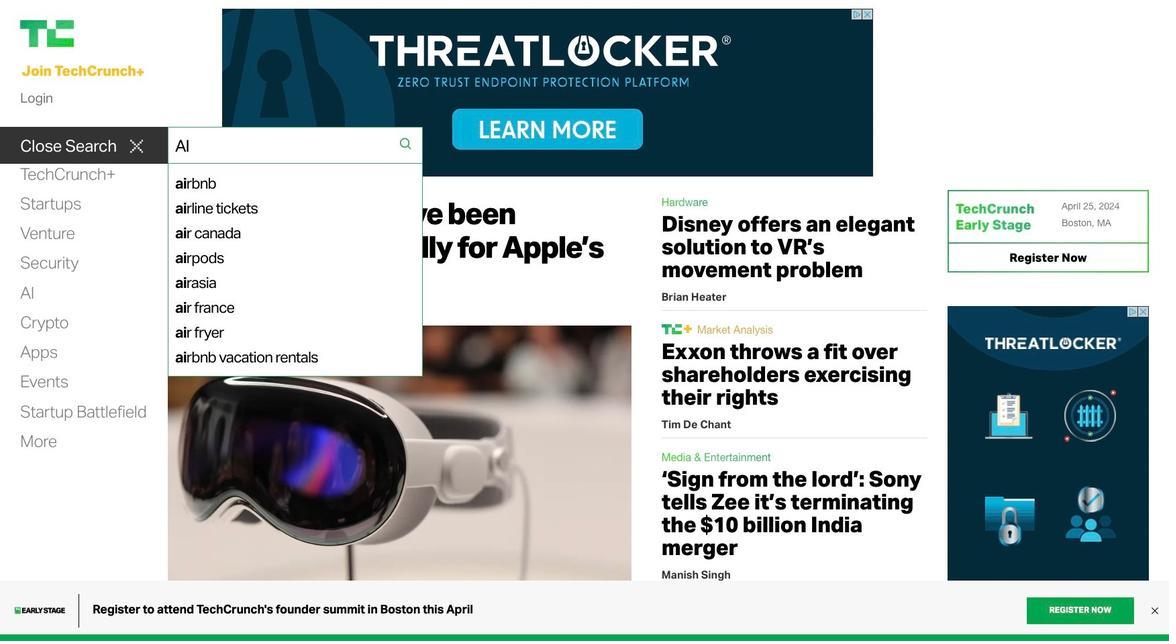 Task type: locate. For each thing, give the bounding box(es) containing it.
1 vertical spatial advertisement element
[[948, 306, 1150, 641]]

0 vertical spatial advertisement element
[[222, 9, 874, 177]]

advertisement element
[[222, 9, 874, 177], [948, 306, 1150, 641]]

list box
[[169, 163, 422, 376]]

1 horizontal spatial advertisement element
[[948, 306, 1150, 641]]



Task type: describe. For each thing, give the bounding box(es) containing it.
0 horizontal spatial advertisement element
[[222, 9, 874, 177]]

apple vision pro headset image
[[168, 326, 632, 594]]

Search TechCrunch text field
[[169, 127, 400, 163]]



Task type: vqa. For each thing, say whether or not it's contained in the screenshot.
the bottom TechCrunch
no



